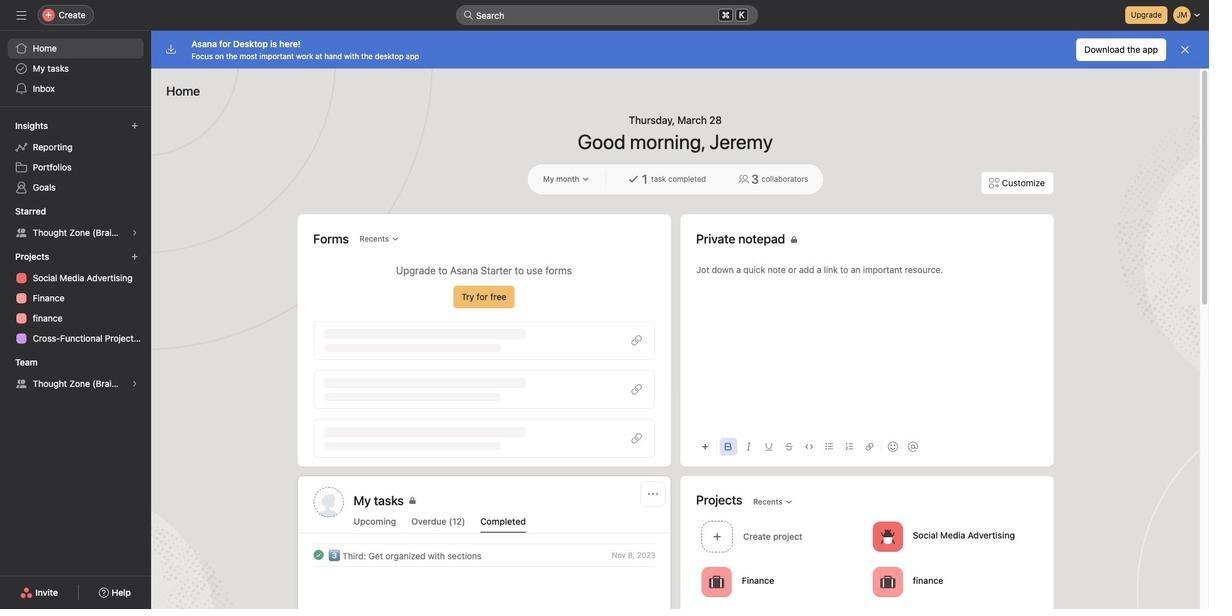 Task type: vqa. For each thing, say whether or not it's contained in the screenshot.
the leftmost "LIST ITEM"
yes



Task type: describe. For each thing, give the bounding box(es) containing it.
numbered list image
[[846, 444, 853, 451]]

teams element
[[0, 352, 151, 397]]

bulleted list image
[[826, 444, 833, 451]]

insert an object image
[[702, 444, 709, 451]]

emoji image
[[888, 442, 898, 452]]

global element
[[0, 31, 151, 106]]

bold image
[[725, 444, 732, 451]]

Completed checkbox
[[311, 548, 326, 563]]

new project or portfolio image
[[131, 253, 139, 261]]

completed image
[[311, 548, 326, 563]]

0 horizontal spatial list item
[[298, 544, 671, 567]]

link image
[[866, 444, 874, 451]]

prominent image
[[464, 10, 474, 20]]

bug image
[[880, 530, 895, 545]]

actions image
[[648, 490, 658, 500]]

new insights image
[[131, 122, 139, 130]]

see details, thought zone (brainstorm space) image for starred element
[[131, 229, 139, 237]]

strikethrough image
[[785, 444, 793, 451]]



Task type: locate. For each thing, give the bounding box(es) containing it.
insights element
[[0, 115, 151, 200]]

code image
[[806, 444, 813, 451]]

2 briefcase image from the left
[[880, 575, 895, 590]]

see details, thought zone (brainstorm space) image for teams element
[[131, 381, 139, 388]]

0 vertical spatial see details, thought zone (brainstorm space) image
[[131, 229, 139, 237]]

2 see details, thought zone (brainstorm space) image from the top
[[131, 381, 139, 388]]

starred element
[[0, 200, 151, 246]]

None field
[[456, 5, 759, 25]]

at mention image
[[908, 442, 918, 452]]

1 horizontal spatial briefcase image
[[880, 575, 895, 590]]

italics image
[[745, 444, 753, 451]]

1 vertical spatial see details, thought zone (brainstorm space) image
[[131, 381, 139, 388]]

toolbar
[[697, 433, 1038, 461]]

briefcase image
[[709, 575, 724, 590], [880, 575, 895, 590]]

list item
[[697, 518, 868, 556], [298, 544, 671, 567]]

1 briefcase image from the left
[[709, 575, 724, 590]]

add profile photo image
[[313, 488, 344, 518]]

0 horizontal spatial briefcase image
[[709, 575, 724, 590]]

1 see details, thought zone (brainstorm space) image from the top
[[131, 229, 139, 237]]

Search tasks, projects, and more text field
[[456, 5, 759, 25]]

projects element
[[0, 246, 151, 352]]

see details, thought zone (brainstorm space) image
[[131, 229, 139, 237], [131, 381, 139, 388]]

1 horizontal spatial list item
[[697, 518, 868, 556]]

underline image
[[765, 444, 773, 451]]

dismiss image
[[1181, 45, 1191, 55]]

see details, thought zone (brainstorm space) image inside starred element
[[131, 229, 139, 237]]

see details, thought zone (brainstorm space) image inside teams element
[[131, 381, 139, 388]]

hide sidebar image
[[16, 10, 26, 20]]



